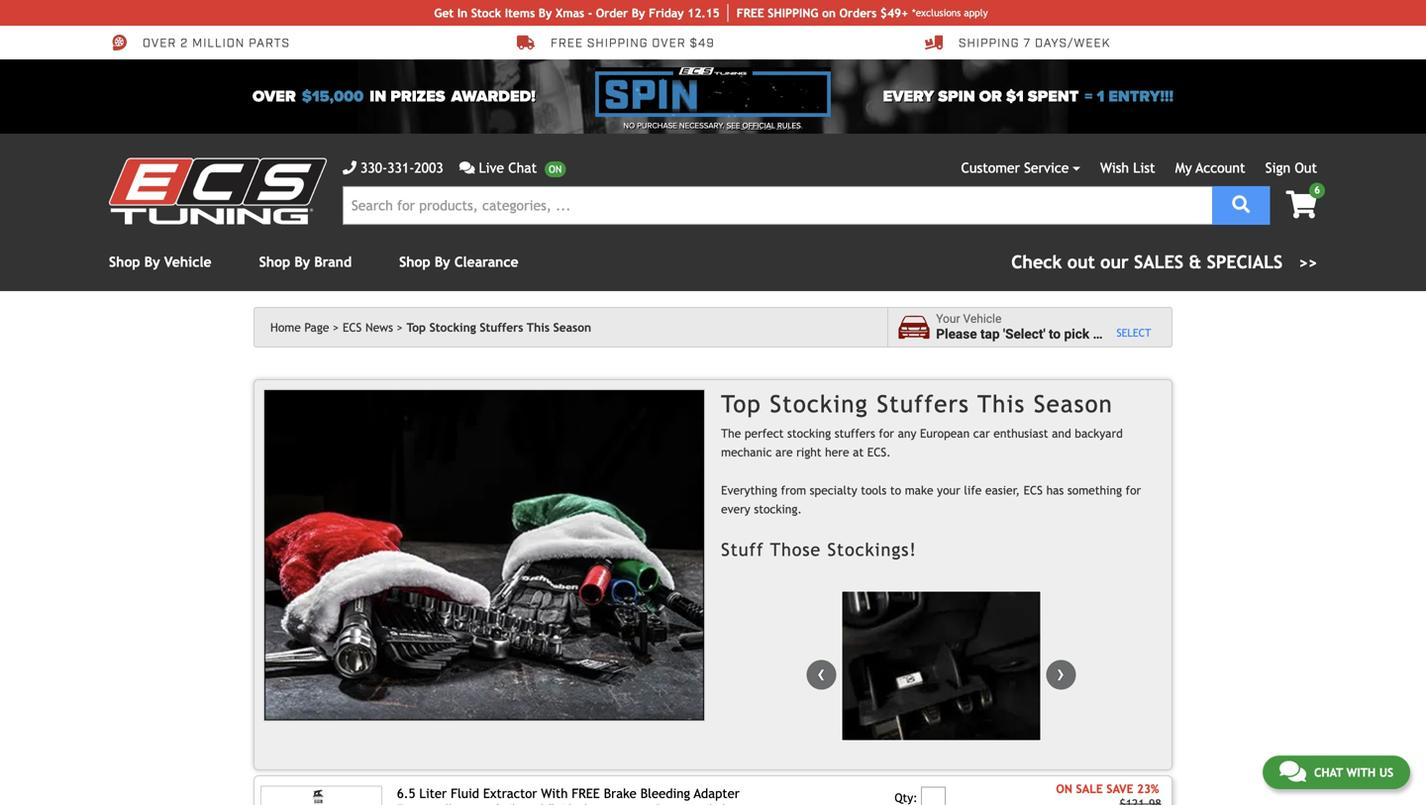 Task type: vqa. For each thing, say whether or not it's contained in the screenshot.
6 link
yes



Task type: locate. For each thing, give the bounding box(es) containing it.
wish list link
[[1101, 160, 1156, 176]]

comments image inside live chat link
[[460, 161, 475, 175]]

with left us
[[1347, 766, 1377, 780]]

by left clearance
[[435, 254, 451, 270]]

1 horizontal spatial stocking
[[770, 390, 869, 418]]

ecs left news on the top left of page
[[343, 321, 362, 334]]

top right news on the top left of page
[[407, 321, 426, 334]]

330-331-2003 link
[[343, 158, 444, 178]]

1 vertical spatial comments image
[[1280, 760, 1307, 784]]

1 vertical spatial season
[[1034, 390, 1114, 418]]

select link
[[1117, 327, 1152, 340]]

ecs news
[[343, 321, 393, 334]]

home page
[[271, 321, 329, 334]]

0 horizontal spatial stocking
[[430, 321, 476, 334]]

1 horizontal spatial vehicle
[[964, 312, 1002, 326]]

shopping cart image
[[1287, 191, 1318, 219]]

ecs left has
[[1024, 483, 1043, 497]]

by left xmas
[[539, 6, 552, 20]]

0 horizontal spatial over
[[143, 35, 177, 51]]

at
[[853, 445, 864, 459]]

1 vertical spatial for
[[1126, 483, 1142, 497]]

2 horizontal spatial shop
[[399, 254, 431, 270]]

ecs.
[[868, 445, 891, 459]]

1 vertical spatial chat
[[1315, 766, 1344, 780]]

free left brake at the left bottom of the page
[[572, 786, 600, 801]]

shipping
[[588, 35, 649, 51]]

brake
[[604, 786, 637, 801]]

bleeding
[[641, 786, 691, 801]]

shop
[[109, 254, 140, 270], [259, 254, 290, 270], [399, 254, 431, 270]]

1 horizontal spatial over
[[253, 87, 296, 106]]

330-331-2003
[[361, 160, 444, 176]]

sales & specials link
[[1012, 249, 1318, 275]]

specialty
[[810, 483, 858, 497]]

0 vertical spatial over
[[143, 35, 177, 51]]

0 horizontal spatial free
[[572, 786, 600, 801]]

0 vertical spatial vehicle
[[164, 254, 212, 270]]

with right extractor
[[541, 786, 568, 801]]

are
[[776, 445, 793, 459]]

1 vertical spatial with
[[541, 786, 568, 801]]

free left ship
[[737, 6, 765, 20]]

0 horizontal spatial for
[[879, 426, 895, 440]]

parts
[[249, 35, 290, 51]]

everything from specialty tools to make your life easier, ecs has something for every stocking.
[[722, 483, 1142, 516]]

1 horizontal spatial for
[[1126, 483, 1142, 497]]

stuff those stockings!
[[722, 539, 917, 560]]

top up the the
[[722, 390, 762, 418]]

search image
[[1233, 196, 1251, 214]]

*exclusions apply link
[[913, 5, 989, 20]]

every
[[722, 503, 751, 516]]

over down parts
[[253, 87, 296, 106]]

stuffers up any at bottom right
[[877, 390, 970, 418]]

0 horizontal spatial this
[[527, 321, 550, 334]]

your
[[938, 483, 961, 497]]

for
[[879, 426, 895, 440], [1126, 483, 1142, 497]]

0 vertical spatial stocking
[[430, 321, 476, 334]]

1 shop from the left
[[109, 254, 140, 270]]

please
[[937, 327, 978, 342]]

xmas
[[556, 6, 585, 20]]

None text field
[[922, 787, 947, 806]]

car
[[974, 426, 991, 440]]

1 horizontal spatial top
[[722, 390, 762, 418]]

0 horizontal spatial stuffers
[[480, 321, 524, 334]]

shipping 7 days/week link
[[926, 34, 1111, 52]]

.
[[801, 121, 803, 131]]

ping
[[793, 6, 819, 20]]

stocking down shop by clearance link on the left top of the page
[[430, 321, 476, 334]]

by left brand
[[295, 254, 310, 270]]

ship
[[768, 6, 793, 20]]

1 vertical spatial vehicle
[[964, 312, 1002, 326]]

1 horizontal spatial comments image
[[1280, 760, 1307, 784]]

to
[[1049, 327, 1061, 342], [891, 483, 902, 497]]

shop for shop by brand
[[259, 254, 290, 270]]

1 vertical spatial this
[[978, 390, 1026, 418]]

over left 2
[[143, 35, 177, 51]]

comments image left live
[[460, 161, 475, 175]]

stocking up stocking
[[770, 390, 869, 418]]

sales
[[1135, 252, 1184, 273]]

shop by clearance link
[[399, 254, 519, 270]]

customer service button
[[962, 158, 1081, 178]]

over $15,000 in prizes
[[253, 87, 446, 106]]

chat with us
[[1315, 766, 1394, 780]]

1 horizontal spatial stuffers
[[877, 390, 970, 418]]

3 shop from the left
[[399, 254, 431, 270]]

1 horizontal spatial top stocking stuffers this season
[[722, 390, 1114, 418]]

get in stock items by xmas - order by friday 12.15
[[434, 6, 720, 20]]

to right tools
[[891, 483, 902, 497]]

stuffers
[[480, 321, 524, 334], [877, 390, 970, 418]]

fluid
[[451, 786, 480, 801]]

0 vertical spatial season
[[554, 321, 592, 334]]

extractor
[[483, 786, 537, 801]]

sale
[[1077, 783, 1104, 796]]

1 horizontal spatial shop
[[259, 254, 290, 270]]

1 horizontal spatial with
[[1347, 766, 1377, 780]]

1 vertical spatial ecs
[[1024, 483, 1043, 497]]

save
[[1107, 783, 1134, 796]]

comments image
[[460, 161, 475, 175], [1280, 760, 1307, 784]]

my account link
[[1176, 160, 1246, 176]]

season
[[554, 321, 592, 334], [1034, 390, 1114, 418]]

ecs news link
[[343, 321, 403, 334]]

tools
[[861, 483, 887, 497]]

0 horizontal spatial comments image
[[460, 161, 475, 175]]

chat left us
[[1315, 766, 1344, 780]]

comments image left chat with us
[[1280, 760, 1307, 784]]

0 horizontal spatial season
[[554, 321, 592, 334]]

0 horizontal spatial shop
[[109, 254, 140, 270]]

comments image inside chat with us link
[[1280, 760, 1307, 784]]

apply
[[965, 7, 989, 18]]

specials
[[1208, 252, 1284, 273]]

1 horizontal spatial chat
[[1315, 766, 1344, 780]]

top stocking stuffers this season down clearance
[[407, 321, 592, 334]]

vehicle up the tap on the right top of page
[[964, 312, 1002, 326]]

es#4732766 - 011885sch01a01kt - 6.5 liter fluid extractor with free brake bleeding adapter - extract all types of oils and fluids the easy way. do your oil change without getting under your car! includes a free brake bleeding adapter! - doorbusters - audi bmw volkswagen mercedes benz mini porsche image
[[261, 786, 383, 806]]

chat
[[509, 160, 537, 176], [1315, 766, 1344, 780]]

by for shop by brand
[[295, 254, 310, 270]]

$49
[[690, 35, 715, 51]]

my
[[1176, 160, 1193, 176]]

1 vertical spatial free
[[572, 786, 600, 801]]

0 horizontal spatial ecs
[[343, 321, 362, 334]]

clearance
[[455, 254, 519, 270]]

your vehicle please tap 'select' to pick a vehicle
[[937, 312, 1147, 342]]

to inside your vehicle please tap 'select' to pick a vehicle
[[1049, 327, 1061, 342]]

top stocking stuffers this season up any at bottom right
[[722, 390, 1114, 418]]

comments image for live
[[460, 161, 475, 175]]

1 horizontal spatial free
[[737, 6, 765, 20]]

top
[[407, 321, 426, 334], [722, 390, 762, 418]]

0 horizontal spatial to
[[891, 483, 902, 497]]

for up ecs.
[[879, 426, 895, 440]]

stocking
[[430, 321, 476, 334], [770, 390, 869, 418]]

to left the pick
[[1049, 327, 1061, 342]]

friday
[[649, 6, 684, 20]]

1 horizontal spatial ecs
[[1024, 483, 1043, 497]]

vehicle down ecs tuning image
[[164, 254, 212, 270]]

1 vertical spatial over
[[253, 87, 296, 106]]

0 vertical spatial chat
[[509, 160, 537, 176]]

1 vertical spatial to
[[891, 483, 902, 497]]

› link
[[1047, 660, 1076, 690]]

0 horizontal spatial top
[[407, 321, 426, 334]]

0 horizontal spatial with
[[541, 786, 568, 801]]

free shipping over $49
[[551, 35, 715, 51]]

chat right live
[[509, 160, 537, 176]]

0 vertical spatial top stocking stuffers this season
[[407, 321, 592, 334]]

2 shop from the left
[[259, 254, 290, 270]]

0 vertical spatial to
[[1049, 327, 1061, 342]]

1 vertical spatial stocking
[[770, 390, 869, 418]]

account
[[1196, 160, 1246, 176]]

on
[[1057, 783, 1073, 796]]

0 vertical spatial free
[[737, 6, 765, 20]]

on
[[823, 6, 836, 20]]

by down ecs tuning image
[[144, 254, 160, 270]]

$49+
[[881, 6, 909, 20]]

for right something
[[1126, 483, 1142, 497]]

stuffers down clearance
[[480, 321, 524, 334]]

2003
[[415, 160, 444, 176]]

*exclusions
[[913, 7, 962, 18]]

1 horizontal spatial to
[[1049, 327, 1061, 342]]

0 horizontal spatial chat
[[509, 160, 537, 176]]

this
[[527, 321, 550, 334], [978, 390, 1026, 418]]

0 vertical spatial top
[[407, 321, 426, 334]]

0 vertical spatial comments image
[[460, 161, 475, 175]]

perfect
[[745, 426, 784, 440]]

'select'
[[1004, 327, 1046, 342]]

0 vertical spatial for
[[879, 426, 895, 440]]

top stocking stuffers this season
[[407, 321, 592, 334], [722, 390, 1114, 418]]

0 vertical spatial stuffers
[[480, 321, 524, 334]]

over for over 2 million parts
[[143, 35, 177, 51]]

over 2 million parts
[[143, 35, 290, 51]]



Task type: describe. For each thing, give the bounding box(es) containing it.
0 horizontal spatial top stocking stuffers this season
[[407, 321, 592, 334]]

0 vertical spatial with
[[1347, 766, 1377, 780]]

customer
[[962, 160, 1021, 176]]

over
[[652, 35, 686, 51]]

0 horizontal spatial vehicle
[[164, 254, 212, 270]]

and
[[1052, 426, 1072, 440]]

stocking.
[[754, 503, 802, 516]]

liter
[[420, 786, 447, 801]]

over for over $15,000 in prizes
[[253, 87, 296, 106]]

news
[[366, 321, 393, 334]]

or
[[980, 87, 1003, 106]]

1 vertical spatial stuffers
[[877, 390, 970, 418]]

1 horizontal spatial season
[[1034, 390, 1114, 418]]

million
[[192, 35, 245, 51]]

every spin or $1 spent = 1 entry!!!
[[884, 87, 1174, 106]]

those
[[771, 539, 822, 560]]

12.15
[[688, 6, 720, 20]]

to inside everything from specialty tools to make your life easier, ecs has something for every stocking.
[[891, 483, 902, 497]]

vehicle inside your vehicle please tap 'select' to pick a vehicle
[[964, 312, 1002, 326]]

rules
[[778, 121, 801, 131]]

see official rules link
[[727, 120, 801, 132]]

sign
[[1266, 160, 1291, 176]]

6 link
[[1271, 183, 1326, 220]]

no purchase necessary. see official rules .
[[624, 121, 803, 131]]

331-
[[388, 160, 415, 176]]

stockings!
[[828, 539, 917, 560]]

list
[[1134, 160, 1156, 176]]

‹ link
[[807, 660, 837, 690]]

comments image for chat
[[1280, 760, 1307, 784]]

1
[[1098, 87, 1105, 106]]

ecs inside everything from specialty tools to make your life easier, ecs has something for every stocking.
[[1024, 483, 1043, 497]]

shipping
[[959, 35, 1020, 51]]

here
[[826, 445, 850, 459]]

vehicle
[[1104, 327, 1147, 342]]

›
[[1058, 660, 1066, 687]]

1 horizontal spatial this
[[978, 390, 1026, 418]]

sign out
[[1266, 160, 1318, 176]]

everything
[[722, 483, 778, 497]]

orders
[[840, 6, 877, 20]]

the perfect stocking stuffers for any european car enthusiast and backyard mechanic are right here at ecs.
[[722, 426, 1124, 459]]

by right order
[[632, 6, 646, 20]]

ecs tuning 'spin to win' contest logo image
[[595, 67, 831, 117]]

home page link
[[271, 321, 339, 334]]

shop for shop by vehicle
[[109, 254, 140, 270]]

ecs tuning image
[[109, 158, 327, 224]]

shop by vehicle link
[[109, 254, 212, 270]]

my account
[[1176, 160, 1246, 176]]

service
[[1025, 160, 1070, 176]]

for inside the perfect stocking stuffers for any european car enthusiast and backyard mechanic are right here at ecs.
[[879, 426, 895, 440]]

european
[[921, 426, 970, 440]]

enthusiast
[[994, 426, 1049, 440]]

stocking
[[788, 426, 832, 440]]

phone image
[[343, 161, 357, 175]]

order
[[596, 6, 629, 20]]

us
[[1380, 766, 1394, 780]]

chat with us link
[[1263, 756, 1411, 790]]

shipping 7 days/week
[[959, 35, 1111, 51]]

on sale save 23%
[[1057, 783, 1160, 796]]

by for shop by clearance
[[435, 254, 451, 270]]

prizes
[[391, 87, 446, 106]]

page
[[305, 321, 329, 334]]

0 vertical spatial this
[[527, 321, 550, 334]]

23%
[[1138, 783, 1160, 796]]

live chat link
[[460, 158, 566, 178]]

shop by vehicle
[[109, 254, 212, 270]]

1 vertical spatial top stocking stuffers this season
[[722, 390, 1114, 418]]

2
[[180, 35, 189, 51]]

pick
[[1065, 327, 1090, 342]]

your
[[937, 312, 961, 326]]

free shipping over $49 link
[[517, 34, 715, 52]]

6.5 liter fluid extractor with free brake bleeding adapter
[[397, 786, 740, 801]]

select
[[1117, 327, 1152, 339]]

1 vertical spatial top
[[722, 390, 762, 418]]

‹
[[818, 660, 826, 687]]

shop by clearance
[[399, 254, 519, 270]]

right
[[797, 445, 822, 459]]

entry!!!
[[1109, 87, 1174, 106]]

330-
[[361, 160, 388, 176]]

life
[[965, 483, 982, 497]]

by for shop by vehicle
[[144, 254, 160, 270]]

in
[[370, 87, 387, 106]]

something
[[1068, 483, 1123, 497]]

0 vertical spatial ecs
[[343, 321, 362, 334]]

backyard
[[1075, 426, 1124, 440]]

wish
[[1101, 160, 1130, 176]]

&
[[1190, 252, 1202, 273]]

stock
[[471, 6, 502, 20]]

shop for shop by clearance
[[399, 254, 431, 270]]

over 2 million parts link
[[109, 34, 290, 52]]

free ship ping on orders $49+ *exclusions apply
[[737, 6, 989, 20]]

necessary.
[[680, 121, 725, 131]]

shop by brand
[[259, 254, 352, 270]]

for inside everything from specialty tools to make your life easier, ecs has something for every stocking.
[[1126, 483, 1142, 497]]

Search text field
[[343, 186, 1213, 225]]

qty:
[[895, 791, 918, 805]]

a
[[1094, 327, 1101, 342]]

no
[[624, 121, 635, 131]]

official
[[743, 121, 776, 131]]

tap
[[981, 327, 1000, 342]]

sign out link
[[1266, 160, 1318, 176]]

6.5
[[397, 786, 416, 801]]



